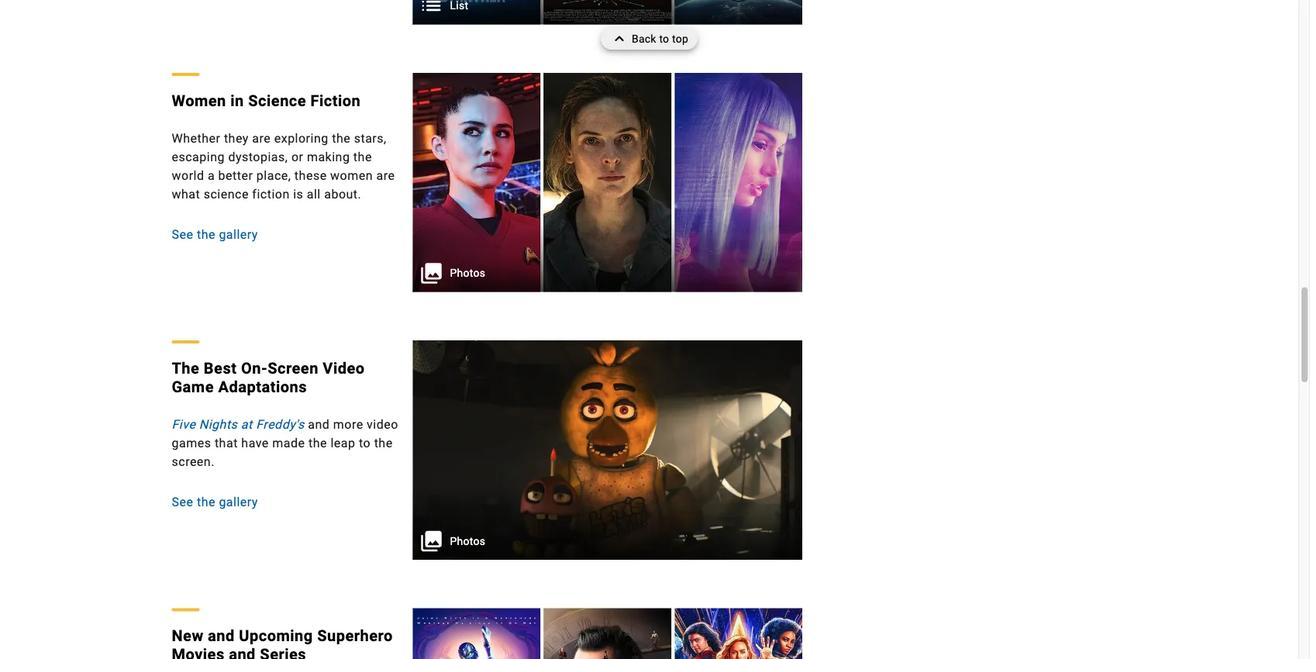 Task type: describe. For each thing, give the bounding box(es) containing it.
fiction
[[252, 187, 290, 202]]

five
[[172, 417, 196, 432]]

3 production art image from the top
[[413, 341, 803, 560]]

screen
[[268, 360, 319, 378]]

women
[[330, 168, 373, 183]]

movies
[[172, 646, 225, 659]]

upcoming
[[239, 627, 313, 645]]

photos link for women in science fiction
[[413, 73, 803, 293]]

2 group from the top
[[413, 609, 803, 659]]

back to top
[[632, 32, 689, 45]]

freddy's
[[256, 417, 305, 432]]

new and upcoming superhero movies and series
[[172, 627, 393, 659]]

1 production art image from the top
[[413, 0, 803, 25]]

gallery for in
[[219, 227, 258, 242]]

whether they are exploring the stars, escaping dystopias, or making the world a better place, these women are what science fiction is all about.
[[172, 131, 395, 202]]

they
[[224, 131, 249, 146]]

see the gallery button for on-
[[172, 493, 401, 512]]

photos for women in science fiction
[[450, 267, 486, 280]]

see for the best on-screen video game adaptations
[[172, 495, 193, 510]]

or
[[292, 150, 304, 165]]

4 production art image from the top
[[413, 609, 803, 659]]

and down upcoming
[[229, 646, 256, 659]]

gallery for best
[[219, 495, 258, 510]]

and inside and more video games that have made the leap to the screen.
[[308, 417, 330, 432]]

world
[[172, 168, 204, 183]]

photos link for the best on-screen video game adaptations
[[413, 341, 803, 560]]

photos for the best on-screen video game adaptations
[[450, 535, 486, 548]]

see the gallery for the best on-screen video game adaptations
[[172, 495, 258, 510]]

the up making
[[332, 131, 351, 146]]

to inside button
[[659, 32, 670, 45]]

1 group from the top
[[413, 0, 803, 25]]

new
[[172, 627, 204, 645]]

and more video games that have made the leap to the screen.
[[172, 417, 398, 469]]

dystopias,
[[228, 150, 288, 165]]

whether
[[172, 131, 221, 146]]

in
[[231, 92, 244, 110]]

at
[[241, 417, 253, 432]]

back to top button
[[601, 28, 698, 50]]

leap
[[331, 436, 356, 451]]

photos group for women in science fiction
[[413, 73, 803, 293]]

to inside and more video games that have made the leap to the screen.
[[359, 436, 371, 451]]

these
[[295, 168, 327, 183]]

see the gallery for women in science fiction
[[172, 227, 258, 242]]

best
[[204, 360, 237, 378]]

exploring
[[274, 131, 329, 146]]

about.
[[324, 187, 362, 202]]

screen.
[[172, 455, 215, 469]]

video
[[367, 417, 398, 432]]

that
[[215, 436, 238, 451]]

a
[[208, 168, 215, 183]]



Task type: locate. For each thing, give the bounding box(es) containing it.
1 vertical spatial are
[[377, 168, 395, 183]]

science
[[204, 187, 249, 202]]

photos
[[450, 267, 486, 280], [450, 535, 486, 548]]

see the gallery button down and more video games that have made the leap to the screen.
[[172, 493, 401, 512]]

made
[[272, 436, 305, 451]]

2 photos link from the top
[[413, 341, 803, 560]]

0 vertical spatial see the gallery
[[172, 227, 258, 242]]

1 photos link from the top
[[413, 73, 803, 293]]

1 see the gallery button from the top
[[172, 225, 401, 244]]

1 photos from the top
[[450, 267, 486, 280]]

1 vertical spatial group
[[413, 609, 803, 659]]

1 see the gallery from the top
[[172, 227, 258, 242]]

science
[[248, 92, 306, 110]]

the
[[332, 131, 351, 146], [354, 150, 372, 165], [197, 227, 216, 242], [309, 436, 327, 451], [374, 436, 393, 451], [197, 495, 216, 510]]

more
[[333, 417, 363, 432]]

fiction
[[311, 92, 361, 110]]

see down what
[[172, 227, 193, 242]]

see down screen.
[[172, 495, 193, 510]]

1 vertical spatial see
[[172, 495, 193, 510]]

are right women
[[377, 168, 395, 183]]

nights
[[199, 417, 238, 432]]

0 vertical spatial to
[[659, 32, 670, 45]]

2 see the gallery button from the top
[[172, 493, 401, 512]]

expand less image
[[610, 28, 632, 50]]

photos link
[[413, 73, 803, 293], [413, 341, 803, 560]]

all
[[307, 187, 321, 202]]

and left more
[[308, 417, 330, 432]]

escaping
[[172, 150, 225, 165]]

1 photos group from the top
[[413, 73, 803, 293]]

top
[[672, 32, 689, 45]]

production art image
[[413, 0, 803, 25], [413, 73, 803, 293], [413, 341, 803, 560], [413, 609, 803, 659]]

2 see the gallery from the top
[[172, 495, 258, 510]]

back
[[632, 32, 657, 45]]

0 vertical spatial see
[[172, 227, 193, 242]]

the best on-screen video game adaptations
[[172, 360, 365, 396]]

1 vertical spatial see the gallery
[[172, 495, 258, 510]]

1 vertical spatial photos
[[450, 535, 486, 548]]

the down science at the top of page
[[197, 227, 216, 242]]

photos group
[[413, 73, 803, 293], [413, 341, 803, 560]]

0 horizontal spatial to
[[359, 436, 371, 451]]

see the gallery button down is
[[172, 225, 401, 244]]

are
[[252, 131, 271, 146], [377, 168, 395, 183]]

1 vertical spatial see the gallery button
[[172, 493, 401, 512]]

gallery down that
[[219, 495, 258, 510]]

1 vertical spatial photos group
[[413, 341, 803, 560]]

adaptations
[[218, 378, 307, 396]]

1 see from the top
[[172, 227, 193, 242]]

series
[[260, 646, 306, 659]]

1 horizontal spatial to
[[659, 32, 670, 45]]

2 production art image from the top
[[413, 73, 803, 293]]

0 vertical spatial photos link
[[413, 73, 803, 293]]

to
[[659, 32, 670, 45], [359, 436, 371, 451]]

see the gallery button for science
[[172, 225, 401, 244]]

to right "leap"
[[359, 436, 371, 451]]

the down screen.
[[197, 495, 216, 510]]

0 vertical spatial photos
[[450, 267, 486, 280]]

1 vertical spatial gallery
[[219, 495, 258, 510]]

see the gallery down screen.
[[172, 495, 258, 510]]

see the gallery down science at the top of page
[[172, 227, 258, 242]]

0 horizontal spatial are
[[252, 131, 271, 146]]

2 see from the top
[[172, 495, 193, 510]]

gallery
[[219, 227, 258, 242], [219, 495, 258, 510]]

the
[[172, 360, 200, 378]]

is
[[293, 187, 303, 202]]

the left "leap"
[[309, 436, 327, 451]]

photos group for the best on-screen video game adaptations
[[413, 341, 803, 560]]

see the gallery
[[172, 227, 258, 242], [172, 495, 258, 510]]

five nights at freddy's
[[172, 417, 305, 432]]

2 photos from the top
[[450, 535, 486, 548]]

see the gallery button
[[172, 225, 401, 244], [172, 493, 401, 512]]

1 vertical spatial photos link
[[413, 341, 803, 560]]

and
[[308, 417, 330, 432], [208, 627, 235, 645], [229, 646, 256, 659]]

making
[[307, 150, 350, 165]]

stars,
[[354, 131, 387, 146]]

1 horizontal spatial are
[[377, 168, 395, 183]]

0 vertical spatial are
[[252, 131, 271, 146]]

superhero
[[317, 627, 393, 645]]

game
[[172, 378, 214, 396]]

women
[[172, 92, 226, 110]]

place,
[[257, 168, 291, 183]]

0 vertical spatial group
[[413, 0, 803, 25]]

have
[[241, 436, 269, 451]]

and up the movies on the bottom of the page
[[208, 627, 235, 645]]

gallery down science at the top of page
[[219, 227, 258, 242]]

games
[[172, 436, 211, 451]]

on-
[[241, 360, 268, 378]]

0 vertical spatial gallery
[[219, 227, 258, 242]]

video
[[323, 360, 365, 378]]

see
[[172, 227, 193, 242], [172, 495, 193, 510]]

2 photos group from the top
[[413, 341, 803, 560]]

the down "video"
[[374, 436, 393, 451]]

women in science fiction
[[172, 92, 361, 110]]

0 vertical spatial see the gallery button
[[172, 225, 401, 244]]

see for women in science fiction
[[172, 227, 193, 242]]

the down stars,
[[354, 150, 372, 165]]

to left top
[[659, 32, 670, 45]]

1 vertical spatial to
[[359, 436, 371, 451]]

better
[[218, 168, 253, 183]]

group
[[413, 0, 803, 25], [413, 609, 803, 659]]

are up dystopias,
[[252, 131, 271, 146]]

what
[[172, 187, 200, 202]]

1 gallery from the top
[[219, 227, 258, 242]]

2 gallery from the top
[[219, 495, 258, 510]]

0 vertical spatial photos group
[[413, 73, 803, 293]]

five nights at freddy's link
[[172, 417, 305, 432]]



Task type: vqa. For each thing, say whether or not it's contained in the screenshot.
New And Upcoming Superhero Movies And Series
yes



